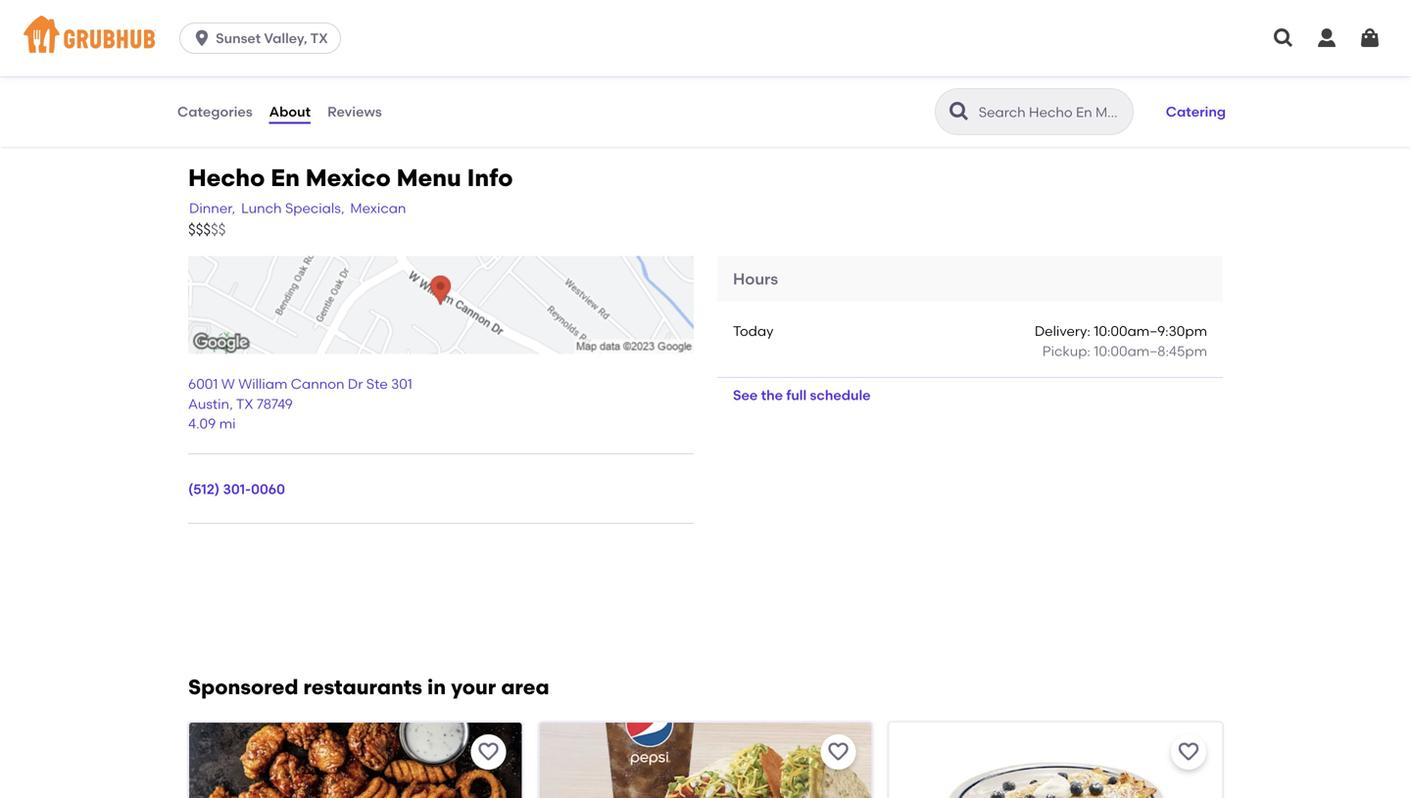 Task type: locate. For each thing, give the bounding box(es) containing it.
1 horizontal spatial save this restaurant image
[[827, 741, 850, 764]]

svg image
[[1315, 26, 1339, 50]]

hecho
[[188, 164, 265, 192]]

3 save this restaurant button from the left
[[1171, 735, 1207, 770]]

dr
[[348, 376, 363, 393]]

0 horizontal spatial save this restaurant image
[[477, 741, 500, 764]]

78749
[[257, 396, 293, 412]]

ihop logo image
[[890, 723, 1222, 799]]

today
[[733, 323, 774, 340]]

sponsored
[[188, 675, 298, 700]]

see the full schedule
[[733, 387, 871, 404]]

1 save this restaurant button from the left
[[471, 735, 506, 770]]

menu
[[397, 164, 461, 192]]

2 horizontal spatial save this restaurant button
[[1171, 735, 1207, 770]]

10:00am–8:45pm
[[1094, 343, 1208, 360]]

save this restaurant button for the taco bell logo
[[821, 735, 856, 770]]

lunch specials, button
[[240, 198, 345, 220]]

sunset valley, tx
[[216, 30, 328, 47]]

2 save this restaurant image from the left
[[827, 741, 850, 764]]

1 horizontal spatial tx
[[310, 30, 328, 47]]

10:00am–9:30pm
[[1094, 323, 1208, 340]]

6001
[[188, 376, 218, 393]]

mexican
[[350, 200, 406, 217]]

categories button
[[176, 76, 254, 147]]

0 horizontal spatial save this restaurant button
[[471, 735, 506, 770]]

save this restaurant button
[[471, 735, 506, 770], [821, 735, 856, 770], [1171, 735, 1207, 770]]

$$$$$
[[188, 221, 226, 239]]

catering button
[[1157, 90, 1235, 133]]

specials,
[[285, 200, 344, 217]]

tx right valley,
[[310, 30, 328, 47]]

your
[[451, 675, 496, 700]]

tx right ,
[[236, 396, 254, 412]]

save this restaurant image for the taco bell logo
[[827, 741, 850, 764]]

reviews button
[[326, 76, 383, 147]]

6001 w william cannon dr ste 301 austin , tx 78749 4.09 mi
[[188, 376, 413, 432]]

cannon
[[291, 376, 345, 393]]

info
[[467, 164, 513, 192]]

1 vertical spatial tx
[[236, 396, 254, 412]]

0 horizontal spatial svg image
[[192, 28, 212, 48]]

the
[[761, 387, 783, 404]]

0 horizontal spatial tx
[[236, 396, 254, 412]]

svg image right svg image
[[1359, 26, 1382, 50]]

in
[[427, 675, 446, 700]]

save this restaurant image for ihop logo at the right
[[1177, 741, 1201, 764]]

tx
[[310, 30, 328, 47], [236, 396, 254, 412]]

valley,
[[264, 30, 307, 47]]

0 vertical spatial tx
[[310, 30, 328, 47]]

svg image left svg image
[[1272, 26, 1296, 50]]

about button
[[268, 76, 312, 147]]

delivery:
[[1035, 323, 1091, 340]]

en
[[271, 164, 300, 192]]

1 horizontal spatial save this restaurant button
[[821, 735, 856, 770]]

about
[[269, 103, 311, 120]]

dinner,
[[189, 200, 235, 217]]

3 save this restaurant image from the left
[[1177, 741, 1201, 764]]

full
[[786, 387, 807, 404]]

sunset valley, tx button
[[179, 23, 349, 54]]

svg image left "sunset"
[[192, 28, 212, 48]]

(512) 301-0060 button
[[188, 480, 285, 500]]

1 save this restaurant image from the left
[[477, 741, 500, 764]]

2 horizontal spatial save this restaurant image
[[1177, 741, 1201, 764]]

schedule
[[810, 387, 871, 404]]

restaurants
[[303, 675, 422, 700]]

sunset
[[216, 30, 261, 47]]

lunch
[[241, 200, 282, 217]]

hours
[[733, 270, 778, 289]]

delivery: 10:00am–9:30pm
[[1035, 323, 1208, 340]]

4.09
[[188, 416, 216, 432]]

svg image
[[1272, 26, 1296, 50], [1359, 26, 1382, 50], [192, 28, 212, 48]]

svg image inside sunset valley, tx button
[[192, 28, 212, 48]]

reviews
[[327, 103, 382, 120]]

austin
[[188, 396, 229, 412]]

2 save this restaurant button from the left
[[821, 735, 856, 770]]

main navigation navigation
[[0, 0, 1412, 76]]

save this restaurant image
[[477, 741, 500, 764], [827, 741, 850, 764], [1177, 741, 1201, 764]]



Task type: describe. For each thing, give the bounding box(es) containing it.
categories
[[177, 103, 253, 120]]

tx inside 6001 w william cannon dr ste 301 austin , tx 78749 4.09 mi
[[236, 396, 254, 412]]

dinner, button
[[188, 198, 236, 220]]

it's just wings logo image
[[189, 723, 522, 799]]

hecho en mexico menu info
[[188, 164, 513, 192]]

0060
[[251, 481, 285, 498]]

save this restaurant image for it's just wings logo in the left bottom of the page
[[477, 741, 500, 764]]

(512) 301-0060
[[188, 481, 285, 498]]

tx inside button
[[310, 30, 328, 47]]

$$$
[[188, 221, 211, 239]]

pickup: 10:00am–8:45pm
[[1043, 343, 1208, 360]]

william
[[238, 376, 288, 393]]

ste
[[366, 376, 388, 393]]

sponsored restaurants in your area
[[188, 675, 549, 700]]

save this restaurant button for ihop logo at the right
[[1171, 735, 1207, 770]]

mi
[[219, 416, 236, 432]]

w
[[221, 376, 235, 393]]

mexico
[[306, 164, 391, 192]]

save this restaurant button for it's just wings logo in the left bottom of the page
[[471, 735, 506, 770]]

2 horizontal spatial svg image
[[1359, 26, 1382, 50]]

Search Hecho En Mexico search field
[[977, 103, 1127, 122]]

taco bell logo image
[[539, 723, 872, 799]]

,
[[229, 396, 233, 412]]

pickup:
[[1043, 343, 1091, 360]]

dinner, lunch specials, mexican
[[189, 200, 406, 217]]

1 horizontal spatial svg image
[[1272, 26, 1296, 50]]

301
[[391, 376, 413, 393]]

search icon image
[[948, 100, 971, 124]]

see
[[733, 387, 758, 404]]

see the full schedule button
[[718, 378, 887, 413]]

301-
[[223, 481, 251, 498]]

area
[[501, 675, 549, 700]]

(512)
[[188, 481, 220, 498]]

catering
[[1166, 103, 1226, 120]]

mexican button
[[349, 198, 407, 220]]



Task type: vqa. For each thing, say whether or not it's contained in the screenshot.
the bottommost TX
yes



